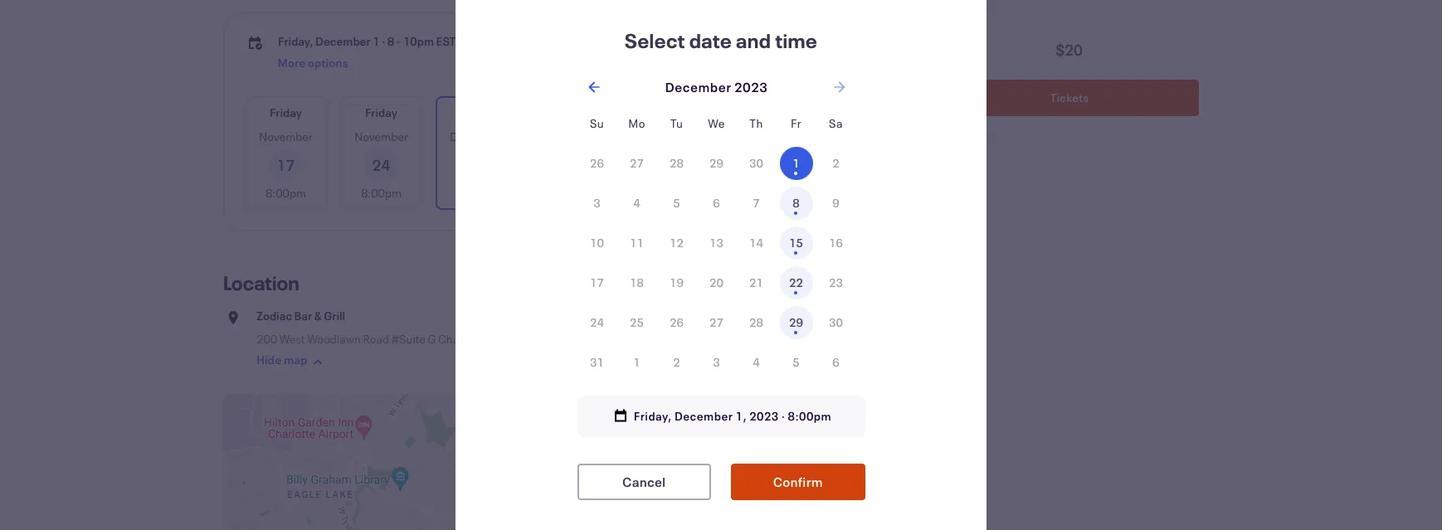 Task type: describe. For each thing, give the bounding box(es) containing it.
0 vertical spatial 17
[[277, 155, 295, 175]]

8:00pm for 17
[[265, 185, 306, 201]]

tuesday element
[[657, 103, 697, 143]]

3 for the rightmost 3 'button'
[[713, 354, 720, 370]]

1 horizontal spatial 28
[[749, 314, 763, 330]]

1 vertical spatial 27 button
[[700, 306, 733, 339]]

26 for right 26 button
[[670, 314, 684, 330]]

friday for 15
[[651, 105, 684, 120]]

0 horizontal spatial 24
[[372, 155, 391, 175]]

8:00pm for 15
[[647, 185, 688, 201]]

26 for the top 26 button
[[590, 155, 604, 171]]

0 horizontal spatial 29
[[710, 155, 724, 171]]

cancel button
[[577, 463, 711, 500]]

november for 24
[[355, 129, 408, 144]]

19 button
[[660, 266, 693, 299]]

confirm
[[773, 473, 823, 490]]

location
[[223, 270, 299, 296]]

10 button
[[581, 226, 614, 259]]

zodiac bar & grill 200 west woodlawn road #suite g charlotte, nc 28217
[[256, 308, 545, 347]]

16
[[829, 234, 843, 250]]

2 for leftmost 2 button
[[673, 354, 680, 370]]

0 horizontal spatial ·
[[382, 33, 385, 49]]

23
[[829, 274, 843, 290]]

24 inside button
[[590, 314, 604, 330]]

18
[[630, 274, 644, 290]]

december inside select date and time alert dialog
[[675, 408, 733, 424]]

0 vertical spatial 27 button
[[620, 146, 654, 180]]

select
[[625, 27, 685, 54]]

1 horizontal spatial 30 button
[[820, 306, 853, 339]]

11 button
[[620, 226, 654, 259]]

options
[[743, 166, 783, 182]]

24 button
[[581, 306, 614, 339]]

13
[[710, 234, 724, 250]]

1,
[[736, 408, 747, 424]]

1 horizontal spatial 26 button
[[660, 306, 693, 339]]

9
[[833, 195, 840, 210]]

we
[[708, 115, 725, 131]]

est
[[436, 33, 456, 49]]

7 button
[[740, 186, 773, 220]]

sa
[[829, 115, 843, 131]]

15 inside button
[[789, 234, 803, 250]]

0 horizontal spatial 6 button
[[700, 186, 733, 220]]

1 vertical spatial 6 button
[[820, 346, 853, 379]]

15 button
[[780, 226, 813, 259]]

su
[[590, 115, 604, 131]]

&
[[314, 308, 322, 324]]

4 friday from the left
[[556, 105, 588, 120]]

1 horizontal spatial 1
[[633, 354, 640, 370]]

0 vertical spatial 4
[[633, 195, 640, 210]]

10pm
[[403, 33, 434, 49]]

more options button
[[724, 98, 802, 208]]

tu
[[670, 115, 683, 131]]

1 vertical spatial 1
[[793, 155, 800, 171]]

friday, december 1 · 8 - 10pm est
[[278, 33, 456, 49]]

2 for the top 2 button
[[833, 155, 840, 171]]

20
[[710, 274, 724, 290]]

0 horizontal spatial 2 button
[[660, 346, 693, 379]]

0 horizontal spatial 29 button
[[700, 146, 733, 180]]

0 horizontal spatial 5
[[673, 195, 680, 210]]

friday, for friday, december 1, 2023 · 8:00pm
[[634, 408, 672, 424]]

23 button
[[820, 266, 853, 299]]

8:00pm for 24
[[361, 185, 402, 201]]

date
[[689, 27, 732, 54]]

monday element
[[617, 103, 657, 143]]

7
[[753, 195, 760, 210]]

22 button
[[780, 266, 813, 299]]

2023
[[749, 408, 779, 424]]

0 vertical spatial 26 button
[[581, 146, 614, 180]]

saturday element
[[816, 103, 856, 143]]

3 friday from the left
[[460, 105, 493, 120]]

bar
[[294, 308, 312, 324]]

1 vertical spatial 30
[[829, 314, 843, 330]]

0 horizontal spatial 15
[[659, 155, 677, 175]]

fr
[[791, 115, 802, 131]]

map region
[[217, 377, 854, 530]]

12 button
[[660, 226, 693, 259]]

select date and time
[[625, 27, 818, 54]]

november for 17
[[259, 129, 313, 144]]

grill
[[324, 308, 345, 324]]

22
[[789, 274, 803, 290]]

friday element
[[776, 103, 816, 143]]

1 horizontal spatial 6
[[833, 354, 840, 370]]

0 horizontal spatial 6
[[713, 195, 720, 210]]

0 horizontal spatial 30 button
[[740, 146, 773, 180]]

more options
[[743, 148, 783, 182]]

time
[[775, 27, 818, 54]]

grid inside select date and time alert dialog
[[577, 103, 856, 382]]

25 button
[[620, 306, 654, 339]]

friday, december 1, 2023 · 8:00pm
[[634, 408, 832, 424]]

sunday element
[[577, 103, 617, 143]]

0 horizontal spatial 4 button
[[620, 186, 654, 220]]

0 vertical spatial 3 button
[[581, 186, 614, 220]]

0 vertical spatial 2 button
[[820, 146, 853, 180]]

zodiac
[[256, 308, 292, 324]]

more
[[748, 148, 776, 164]]



Task type: locate. For each thing, give the bounding box(es) containing it.
28
[[670, 155, 684, 171], [749, 314, 763, 330]]

1 left -
[[373, 33, 380, 49]]

0 vertical spatial 6 button
[[700, 186, 733, 220]]

2 horizontal spatial 1
[[793, 155, 800, 171]]

go to previous month image
[[585, 78, 602, 95]]

g
[[428, 331, 436, 347]]

19
[[670, 274, 684, 290]]

0 horizontal spatial 28 button
[[660, 146, 693, 180]]

26 button
[[581, 146, 614, 180], [660, 306, 693, 339]]

0 vertical spatial 29
[[710, 155, 724, 171]]

1 vertical spatial 5
[[793, 354, 800, 370]]

1 vertical spatial 29 button
[[780, 306, 813, 339]]

27 button down 20 button
[[700, 306, 733, 339]]

0 horizontal spatial 26
[[590, 155, 604, 171]]

0 horizontal spatial 2
[[673, 354, 680, 370]]

0 horizontal spatial 8
[[387, 33, 394, 49]]

1 vertical spatial friday,
[[634, 408, 672, 424]]

29 button down wednesday element
[[700, 146, 733, 180]]

0 horizontal spatial 1
[[373, 33, 380, 49]]

28 button
[[660, 146, 693, 180], [740, 306, 773, 339]]

confirm button
[[731, 463, 865, 500]]

8 button
[[780, 186, 813, 220]]

29
[[710, 155, 724, 171], [789, 314, 803, 330]]

thursday element
[[737, 103, 776, 143]]

-
[[397, 33, 401, 49]]

3
[[594, 195, 601, 210], [713, 354, 720, 370]]

5 button
[[660, 186, 693, 220], [780, 346, 813, 379]]

6 button
[[700, 186, 733, 220], [820, 346, 853, 379]]

friday, for friday, december 1 · 8 - 10pm est
[[278, 33, 313, 49]]

woodlawn
[[307, 331, 361, 347]]

27 for 27 button to the top
[[630, 155, 644, 171]]

1 vertical spatial 4 button
[[740, 346, 773, 379]]

4 button up 2023
[[740, 346, 773, 379]]

2 up friday, december 1, 2023 · 8:00pm
[[673, 354, 680, 370]]

15 down tuesday 'element'
[[659, 155, 677, 175]]

1
[[373, 33, 380, 49], [793, 155, 800, 171], [633, 354, 640, 370]]

th
[[750, 115, 763, 131]]

· left -
[[382, 33, 385, 49]]

1 horizontal spatial 3
[[713, 354, 720, 370]]

24
[[372, 155, 391, 175], [590, 314, 604, 330]]

2 down saturday element
[[833, 155, 840, 171]]

·
[[382, 33, 385, 49], [782, 408, 785, 424]]

26 button down the sunday element
[[581, 146, 614, 180]]

30 button down 23 "button"
[[820, 306, 853, 339]]

0 vertical spatial 26
[[590, 155, 604, 171]]

21
[[749, 274, 763, 290]]

row group
[[577, 143, 856, 382]]

1 vertical spatial 5 button
[[780, 346, 813, 379]]

1 horizontal spatial friday,
[[634, 408, 672, 424]]

1 horizontal spatial 4
[[753, 354, 760, 370]]

1 horizontal spatial 27
[[710, 314, 724, 330]]

1 vertical spatial 26
[[670, 314, 684, 330]]

28 button down tuesday 'element'
[[660, 146, 693, 180]]

0 horizontal spatial november
[[259, 129, 313, 144]]

1 vertical spatial 4
[[753, 354, 760, 370]]

31
[[590, 354, 604, 370]]

1 down 25 button
[[633, 354, 640, 370]]

26
[[590, 155, 604, 171], [670, 314, 684, 330]]

17 button
[[581, 266, 614, 299]]

14
[[749, 234, 763, 250]]

26 button down 19 button
[[660, 306, 693, 339]]

nc
[[492, 331, 508, 347]]

17
[[277, 155, 295, 175], [590, 274, 604, 290]]

0 horizontal spatial 26 button
[[581, 146, 614, 180]]

1 horizontal spatial 27 button
[[700, 306, 733, 339]]

3 button up friday, december 1, 2023 · 8:00pm
[[700, 346, 733, 379]]

4 up 11 at top left
[[633, 195, 640, 210]]

1 horizontal spatial 26
[[670, 314, 684, 330]]

0 horizontal spatial 30
[[749, 155, 763, 171]]

0 horizontal spatial 28
[[670, 155, 684, 171]]

3 up 10
[[594, 195, 601, 210]]

27 button
[[620, 146, 654, 180], [700, 306, 733, 339]]

0 horizontal spatial 27
[[630, 155, 644, 171]]

12
[[670, 234, 684, 250]]

28 down 21 button
[[749, 314, 763, 330]]

0 horizontal spatial friday,
[[278, 33, 313, 49]]

1 vertical spatial 1 button
[[620, 346, 654, 379]]

1 horizontal spatial 17
[[590, 274, 604, 290]]

november
[[259, 129, 313, 144], [355, 129, 408, 144]]

0 vertical spatial 1
[[373, 33, 380, 49]]

30
[[749, 155, 763, 171], [829, 314, 843, 330]]

1 horizontal spatial ·
[[782, 408, 785, 424]]

4 up 2023
[[753, 354, 760, 370]]

0 vertical spatial 28 button
[[660, 146, 693, 180]]

0 vertical spatial 6
[[713, 195, 720, 210]]

30 down thursday element
[[749, 155, 763, 171]]

0 vertical spatial 8
[[387, 33, 394, 49]]

0 vertical spatial 2
[[833, 155, 840, 171]]

1 horizontal spatial 29
[[789, 314, 803, 330]]

16 button
[[820, 226, 853, 259]]

2 button up 9
[[820, 146, 853, 180]]

1 vertical spatial 28
[[749, 314, 763, 330]]

8 left 9
[[793, 195, 800, 210]]

· inside select date and time alert dialog
[[782, 408, 785, 424]]

friday,
[[278, 33, 313, 49], [634, 408, 672, 424]]

0 vertical spatial 4 button
[[620, 186, 654, 220]]

30 button up '7'
[[740, 146, 773, 180]]

30 down 23 "button"
[[829, 314, 843, 330]]

grid
[[577, 103, 856, 382]]

3 up friday, december 1, 2023 · 8:00pm
[[713, 354, 720, 370]]

8 left -
[[387, 33, 394, 49]]

14 button
[[740, 226, 773, 259]]

3 for the topmost 3 'button'
[[594, 195, 601, 210]]

0 vertical spatial friday,
[[278, 33, 313, 49]]

30 button
[[740, 146, 773, 180], [820, 306, 853, 339]]

4 button
[[620, 186, 654, 220], [740, 346, 773, 379]]

26 down 19 button
[[670, 314, 684, 330]]

9 button
[[820, 186, 853, 220]]

29 down wednesday element
[[710, 155, 724, 171]]

0 vertical spatial 30
[[749, 155, 763, 171]]

5 up 12
[[673, 195, 680, 210]]

1 button
[[780, 146, 813, 180], [620, 346, 654, 379]]

1 vertical spatial 3 button
[[700, 346, 733, 379]]

17 inside button
[[590, 274, 604, 290]]

0 horizontal spatial 1 button
[[620, 346, 654, 379]]

8:00pm
[[265, 185, 306, 201], [361, 185, 402, 201], [456, 185, 497, 201], [647, 185, 688, 201], [788, 408, 832, 424]]

3 button
[[581, 186, 614, 220], [700, 346, 733, 379]]

27 down monday element
[[630, 155, 644, 171]]

1 vertical spatial 6
[[833, 354, 840, 370]]

0 vertical spatial 1 button
[[780, 146, 813, 180]]

· right 2023
[[782, 408, 785, 424]]

200
[[256, 331, 277, 347]]

6 button down 23 "button"
[[820, 346, 853, 379]]

go to next month image
[[831, 78, 848, 95]]

29 button down 22 button
[[780, 306, 813, 339]]

1 november from the left
[[259, 129, 313, 144]]

1 vertical spatial 29
[[789, 314, 803, 330]]

1 horizontal spatial november
[[355, 129, 408, 144]]

mo
[[628, 115, 646, 131]]

1 vertical spatial 2
[[673, 354, 680, 370]]

5 down 22 button
[[793, 354, 800, 370]]

31 button
[[581, 346, 614, 379]]

0 vertical spatial 24
[[372, 155, 391, 175]]

10
[[590, 234, 604, 250]]

1 button right 31 button
[[620, 346, 654, 379]]

0 horizontal spatial 27 button
[[620, 146, 654, 180]]

0 horizontal spatial 5 button
[[660, 186, 693, 220]]

1 vertical spatial 8
[[793, 195, 800, 210]]

0 vertical spatial 28
[[670, 155, 684, 171]]

1 horizontal spatial 24
[[590, 314, 604, 330]]

and
[[736, 27, 771, 54]]

1 horizontal spatial 29 button
[[780, 306, 813, 339]]

6 button up 13 at top
[[700, 186, 733, 220]]

row group inside select date and time alert dialog
[[577, 143, 856, 382]]

1 vertical spatial 2 button
[[660, 346, 693, 379]]

1 friday from the left
[[270, 105, 302, 120]]

25
[[630, 314, 644, 330]]

28 button down 21 button
[[740, 306, 773, 339]]

27 for the bottom 27 button
[[710, 314, 724, 330]]

0 vertical spatial 30 button
[[740, 146, 773, 180]]

1 button right more
[[780, 146, 813, 180]]

4 button up 11 at top left
[[620, 186, 654, 220]]

15 down 8 button
[[789, 234, 803, 250]]

6 down 23 "button"
[[833, 354, 840, 370]]

friday, inside select date and time alert dialog
[[634, 408, 672, 424]]

0 horizontal spatial 3
[[594, 195, 601, 210]]

#suite
[[391, 331, 426, 347]]

0 vertical spatial 5 button
[[660, 186, 693, 220]]

1 vertical spatial 28 button
[[740, 306, 773, 339]]

28 down tuesday 'element'
[[670, 155, 684, 171]]

29 button
[[700, 146, 733, 180], [780, 306, 813, 339]]

select date and time alert dialog
[[0, 0, 1442, 530]]

0 vertical spatial ·
[[382, 33, 385, 49]]

wednesday element
[[697, 103, 737, 143]]

15
[[659, 155, 677, 175], [789, 234, 803, 250]]

0 horizontal spatial 3 button
[[581, 186, 614, 220]]

2 button up friday, december 1, 2023 · 8:00pm
[[660, 346, 693, 379]]

friday for 17
[[270, 105, 302, 120]]

26 down the sunday element
[[590, 155, 604, 171]]

5
[[673, 195, 680, 210], [793, 354, 800, 370]]

8
[[387, 33, 394, 49], [793, 195, 800, 210]]

8:00pm inside select date and time alert dialog
[[788, 408, 832, 424]]

1 vertical spatial 24
[[590, 314, 604, 330]]

2 button
[[820, 146, 853, 180], [660, 346, 693, 379]]

friday for 24
[[365, 105, 398, 120]]

27 down 20 button
[[710, 314, 724, 330]]

0 vertical spatial 29 button
[[700, 146, 733, 180]]

0 vertical spatial 3
[[594, 195, 601, 210]]

1 horizontal spatial 6 button
[[820, 346, 853, 379]]

1 horizontal spatial 28 button
[[740, 306, 773, 339]]

grid containing su
[[577, 103, 856, 382]]

29 down 22 button
[[789, 314, 803, 330]]

1 horizontal spatial 15
[[789, 234, 803, 250]]

1 vertical spatial 17
[[590, 274, 604, 290]]

0 vertical spatial 15
[[659, 155, 677, 175]]

0 horizontal spatial 17
[[277, 155, 295, 175]]

1 horizontal spatial 4 button
[[740, 346, 773, 379]]

5 button down 22 button
[[780, 346, 813, 379]]

2 november from the left
[[355, 129, 408, 144]]

$20
[[1056, 40, 1083, 60]]

28217
[[511, 331, 545, 347]]

1 horizontal spatial 8
[[793, 195, 800, 210]]

charlotte,
[[438, 331, 490, 347]]

cancel
[[622, 473, 666, 490]]

5 friday from the left
[[651, 105, 684, 120]]

1 vertical spatial ·
[[782, 408, 785, 424]]

21 button
[[740, 266, 773, 299]]

1 horizontal spatial 3 button
[[700, 346, 733, 379]]

18 button
[[620, 266, 654, 299]]

row group containing 26
[[577, 143, 856, 382]]

1 right more options
[[793, 155, 800, 171]]

11
[[630, 234, 644, 250]]

2 friday from the left
[[365, 105, 398, 120]]

road
[[363, 331, 389, 347]]

1 horizontal spatial 5
[[793, 354, 800, 370]]

13 button
[[700, 226, 733, 259]]

0 vertical spatial 5
[[673, 195, 680, 210]]

4
[[633, 195, 640, 210], [753, 354, 760, 370]]

8 inside 8 button
[[793, 195, 800, 210]]

west
[[279, 331, 305, 347]]

27 button down monday element
[[620, 146, 654, 180]]

6 up 13 at top
[[713, 195, 720, 210]]

3 button up 10
[[581, 186, 614, 220]]

1 horizontal spatial 2
[[833, 155, 840, 171]]

0 vertical spatial 27
[[630, 155, 644, 171]]

1 vertical spatial 15
[[789, 234, 803, 250]]

2 vertical spatial 1
[[633, 354, 640, 370]]

5 button up 12
[[660, 186, 693, 220]]

20 button
[[700, 266, 733, 299]]

december
[[315, 33, 371, 49], [450, 129, 504, 144], [545, 129, 599, 144], [641, 129, 695, 144], [675, 408, 733, 424]]

27
[[630, 155, 644, 171], [710, 314, 724, 330]]



Task type: vqa. For each thing, say whether or not it's contained in the screenshot.


